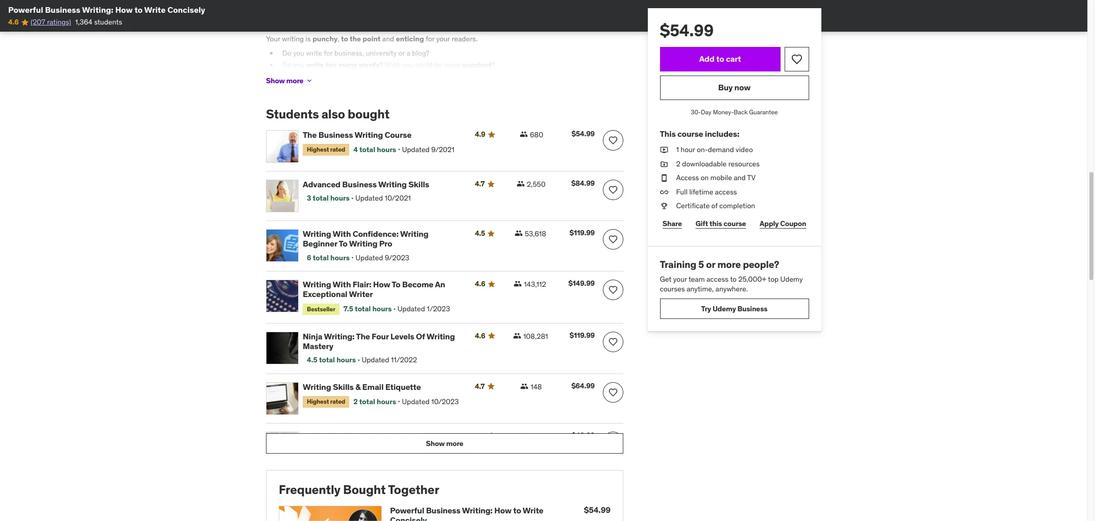 Task type: vqa. For each thing, say whether or not it's contained in the screenshot.


Task type: describe. For each thing, give the bounding box(es) containing it.
buy now button
[[660, 76, 810, 100]]

and inside your writing is punchy , to the point and enticing for your readers. do you write for business, university or a blog? do you write too many words ? wish you could be more succinct ?
[[382, 34, 394, 43]]

access inside training 5 or more people? get your team access to 25,000+ top udemy courses anytime, anywhere.
[[707, 275, 729, 284]]

7.5 total hours
[[344, 304, 392, 314]]

wish
[[385, 60, 401, 70]]

writing skills & email etiquette link
[[303, 382, 463, 392]]

$84.99
[[572, 179, 595, 188]]

training 5 or more people? get your team access to 25,000+ top udemy courses anytime, anywhere.
[[660, 258, 804, 294]]

with for confidence:
[[333, 229, 351, 239]]

back
[[734, 108, 748, 116]]

1 horizontal spatial for
[[426, 34, 435, 43]]

143,112
[[524, 280, 546, 289]]

4.5 for 4.5 total hours
[[307, 356, 318, 365]]

hours for 4.5 total hours
[[337, 356, 356, 365]]

more left 4.3
[[446, 439, 464, 448]]

more inside your writing is punchy , to the point and enticing for your readers. do you write for business, university or a blog? do you write too many words ? wish you could be more succinct ?
[[444, 60, 461, 70]]

lifetime
[[690, 187, 714, 197]]

writing with confidence: writing beginner to writing pro
[[303, 229, 429, 249]]

hours for 2 total hours
[[377, 397, 396, 406]]

hours for 7.5 total hours
[[373, 304, 392, 314]]

writing with confidence: writing beginner to writing pro link
[[303, 229, 463, 249]]

certificate of completion
[[677, 201, 756, 211]]

pro
[[379, 239, 393, 249]]

certificate
[[677, 201, 710, 211]]

access
[[677, 173, 700, 182]]

access on mobile and tv
[[677, 173, 756, 182]]

business inside powerful business writing: how to write concisely
[[426, 506, 461, 516]]

0 vertical spatial powerful business writing: how to write concisely
[[8, 5, 205, 15]]

xsmall image for full
[[660, 187, 669, 197]]

$149.99
[[569, 279, 595, 288]]

powerful business writing: how to write concisely link
[[390, 506, 544, 522]]

xsmall image for 2,550
[[517, 180, 525, 188]]

too
[[326, 60, 337, 70]]

advanced
[[303, 179, 341, 190]]

now
[[735, 82, 751, 93]]

buy
[[719, 82, 733, 93]]

rated for skills
[[330, 398, 345, 406]]

advanced business writing skills link
[[303, 179, 463, 190]]

tv
[[748, 173, 756, 182]]

highest for the
[[307, 146, 329, 153]]

readers.
[[452, 34, 478, 43]]

to inside button
[[717, 54, 725, 64]]

1 vertical spatial skills
[[333, 382, 354, 392]]

write effective business letters
[[303, 432, 424, 442]]

0 vertical spatial wishlist image
[[791, 53, 803, 65]]

10/2023
[[431, 397, 459, 406]]

1 hour on-demand video
[[677, 145, 754, 154]]

the inside the ninja writing: the four levels of writing mastery
[[356, 331, 370, 342]]

of
[[416, 331, 425, 342]]

video
[[736, 145, 754, 154]]

1
[[677, 145, 680, 154]]

4 total hours
[[354, 145, 396, 154]]

10/2021
[[385, 194, 411, 203]]

your inside training 5 or more people? get your team access to 25,000+ top udemy courses anytime, anywhere.
[[674, 275, 688, 284]]

0 vertical spatial powerful
[[8, 5, 43, 15]]

updated 9/2023
[[356, 253, 410, 262]]

2 write from the top
[[306, 60, 324, 70]]

writing
[[282, 34, 304, 43]]

1,364 students
[[75, 18, 122, 27]]

frequently
[[279, 482, 341, 498]]

beginner
[[303, 239, 337, 249]]

2 do from the top
[[282, 60, 292, 70]]

writing: inside the ninja writing: the four levels of writing mastery
[[324, 331, 355, 342]]

writing inside the writing with flair: how to become an exceptional writer
[[303, 280, 331, 290]]

point
[[363, 34, 381, 43]]

4.7 for advanced business writing skills
[[475, 179, 485, 189]]

wishlist image for the business writing course
[[608, 135, 619, 146]]

1 vertical spatial $54.99
[[572, 129, 595, 139]]

$49.99
[[572, 431, 595, 440]]

or inside your writing is punchy , to the point and enticing for your readers. do you write for business, university or a blog? do you write too many words ? wish you could be more succinct ?
[[399, 48, 405, 58]]

levels
[[391, 331, 414, 342]]

mobile
[[711, 173, 733, 182]]

xsmall image for 2 downloadable resources
[[660, 159, 669, 169]]

etiquette
[[385, 382, 421, 392]]

&
[[356, 382, 361, 392]]

on-
[[697, 145, 708, 154]]

2,550
[[527, 180, 546, 189]]

bestseller
[[307, 305, 335, 313]]

53,618
[[525, 229, 546, 239]]

succinct
[[463, 60, 492, 70]]

advanced business writing skills
[[303, 179, 429, 190]]

gift this course link
[[693, 213, 749, 234]]

1 write from the top
[[306, 48, 322, 58]]

many
[[339, 60, 357, 70]]

together
[[388, 482, 439, 498]]

updated for updated 10/2023
[[402, 397, 430, 406]]

day
[[702, 108, 712, 116]]

total for 4
[[360, 145, 375, 154]]

xsmall image for 680
[[520, 130, 528, 139]]

full
[[677, 187, 688, 197]]

1 horizontal spatial and
[[734, 173, 746, 182]]

0 vertical spatial write
[[144, 5, 166, 15]]

to inside writing with confidence: writing beginner to writing pro
[[339, 239, 348, 249]]

completion
[[720, 201, 756, 211]]

7.5
[[344, 304, 353, 314]]

business,
[[334, 48, 364, 58]]

148
[[531, 383, 542, 392]]

anytime,
[[687, 285, 714, 294]]

0 vertical spatial 4.6
[[8, 18, 19, 27]]

1,364
[[75, 18, 92, 27]]

11/2022
[[391, 356, 417, 365]]

xsmall image for 1 hour on-demand video
[[660, 145, 669, 155]]

highest rated for skills
[[307, 398, 345, 406]]

xsmall image for 495
[[520, 432, 528, 440]]

total for 3
[[313, 194, 329, 203]]

$119.99 for ninja writing: the four levels of writing mastery
[[570, 331, 595, 340]]

1 vertical spatial for
[[324, 48, 333, 58]]

updated for updated 9/2023
[[356, 253, 383, 262]]

four
[[372, 331, 389, 342]]

ninja
[[303, 331, 323, 342]]

business left letters at bottom left
[[361, 432, 396, 442]]

updated 10/2021
[[356, 194, 411, 203]]

4.9
[[475, 130, 486, 139]]

show for 2nd show more button from the top
[[426, 439, 445, 448]]

writing up 9/2023
[[400, 229, 429, 239]]

wishlist image for ninja writing: the four levels of writing mastery
[[608, 337, 619, 347]]

108,281
[[523, 332, 548, 341]]

30-
[[692, 108, 702, 116]]

try udemy business
[[702, 304, 768, 313]]

9/2023
[[385, 253, 410, 262]]

updated for updated 10/2021
[[356, 194, 383, 203]]

share button
[[660, 213, 685, 234]]

ratings)
[[47, 18, 71, 27]]

to inside powerful business writing: how to write concisely
[[513, 506, 521, 516]]

cart
[[727, 54, 742, 64]]

updated 1/2023
[[398, 304, 450, 314]]

2 ? from the left
[[492, 60, 495, 70]]

bought
[[348, 106, 390, 122]]

0 vertical spatial concisely
[[167, 5, 205, 15]]

writing inside the ninja writing: the four levels of writing mastery
[[427, 331, 455, 342]]

0 vertical spatial access
[[716, 187, 738, 197]]

exceptional
[[303, 289, 348, 300]]

xsmall image for certificate of completion
[[660, 201, 669, 211]]

blog?
[[412, 48, 430, 58]]

on
[[701, 173, 709, 182]]

students
[[94, 18, 122, 27]]

enticing
[[396, 34, 424, 43]]

writing up 10/2021 on the left top
[[379, 179, 407, 190]]



Task type: locate. For each thing, give the bounding box(es) containing it.
show more button up students
[[266, 71, 314, 91]]

0 vertical spatial for
[[426, 34, 435, 43]]

0 horizontal spatial write
[[144, 5, 166, 15]]

you
[[293, 48, 305, 58], [293, 60, 305, 70], [402, 60, 414, 70]]

1 vertical spatial highest
[[307, 398, 329, 406]]

4.3
[[475, 432, 486, 441]]

0 vertical spatial show more
[[266, 76, 304, 85]]

updated down course
[[402, 145, 430, 154]]

do
[[282, 48, 292, 58], [282, 60, 292, 70]]

with for flair:
[[333, 280, 351, 290]]

udemy right try
[[713, 304, 737, 313]]

xsmall image left 1
[[660, 145, 669, 155]]

4.7
[[475, 179, 485, 189], [475, 382, 485, 391]]

1 with from the top
[[333, 229, 351, 239]]

0 vertical spatial 4.5
[[475, 229, 485, 238]]

total for 6
[[313, 253, 329, 262]]

0 horizontal spatial powerful business writing: how to write concisely
[[8, 5, 205, 15]]

xsmall image left 2,550
[[517, 180, 525, 188]]

updated 10/2023
[[402, 397, 459, 406]]

the business writing course link
[[303, 130, 463, 140]]

0 horizontal spatial course
[[678, 129, 704, 139]]

0 vertical spatial to
[[339, 239, 348, 249]]

hours down 'beginner' at top
[[330, 253, 350, 262]]

2 highest from the top
[[307, 398, 329, 406]]

rated down writing skills & email etiquette
[[330, 398, 345, 406]]

hours down the business writing course link
[[377, 145, 396, 154]]

1 horizontal spatial show
[[426, 439, 445, 448]]

hours for 3 total hours
[[330, 194, 350, 203]]

training
[[660, 258, 697, 271]]

2 with from the top
[[333, 280, 351, 290]]

0 vertical spatial show more button
[[266, 71, 314, 91]]

writing up 6
[[303, 229, 331, 239]]

2 vertical spatial how
[[495, 506, 512, 516]]

0 horizontal spatial ?
[[380, 60, 383, 70]]

show up students
[[266, 76, 285, 85]]

this course includes:
[[660, 129, 740, 139]]

$119.99
[[570, 228, 595, 238], [570, 331, 595, 340]]

udemy right top
[[781, 275, 804, 284]]

the business writing course
[[303, 130, 412, 140]]

$64.99
[[572, 382, 595, 391]]

highest rated for business
[[307, 146, 345, 153]]

3 total hours
[[307, 194, 350, 203]]

1 horizontal spatial or
[[707, 258, 716, 271]]

2 vertical spatial wishlist image
[[608, 235, 619, 245]]

1 vertical spatial $119.99
[[570, 331, 595, 340]]

skills up 10/2021 on the left top
[[409, 179, 429, 190]]

writing: inside powerful business writing: how to write concisely
[[462, 506, 493, 516]]

0 horizontal spatial skills
[[333, 382, 354, 392]]

hours for 6 total hours
[[330, 253, 350, 262]]

write inside write effective business letters link
[[303, 432, 324, 442]]

2 down 1
[[677, 159, 681, 168]]

show for 2nd show more button from the bottom of the page
[[266, 76, 285, 85]]

writing skills & email etiquette
[[303, 382, 421, 392]]

0 vertical spatial and
[[382, 34, 394, 43]]

1 vertical spatial 4.6
[[475, 280, 486, 289]]

1 highest from the top
[[307, 146, 329, 153]]

0 horizontal spatial 2
[[354, 397, 358, 406]]

1 4.7 from the top
[[475, 179, 485, 189]]

write effective business letters link
[[303, 432, 463, 442]]

demand
[[708, 145, 735, 154]]

punchy
[[313, 34, 338, 43]]

wishlist image
[[608, 185, 619, 195], [608, 285, 619, 295], [608, 337, 619, 347], [608, 388, 619, 398]]

the left 'four'
[[356, 331, 370, 342]]

1 horizontal spatial write
[[303, 432, 324, 442]]

1 horizontal spatial 4.5
[[475, 229, 485, 238]]

xsmall image left "53,618"
[[515, 229, 523, 238]]

business down also
[[319, 130, 353, 140]]

0 vertical spatial course
[[678, 129, 704, 139]]

0 vertical spatial $119.99
[[570, 228, 595, 238]]

more inside training 5 or more people? get your team access to 25,000+ top udemy courses anytime, anywhere.
[[718, 258, 741, 271]]

1 do from the top
[[282, 48, 292, 58]]

to left become
[[392, 280, 401, 290]]

0 horizontal spatial and
[[382, 34, 394, 43]]

1 horizontal spatial the
[[356, 331, 370, 342]]

people?
[[744, 258, 780, 271]]

0 horizontal spatial how
[[115, 5, 133, 15]]

with up 6 total hours
[[333, 229, 351, 239]]

writing up bestseller
[[303, 280, 331, 290]]

access up anywhere.
[[707, 275, 729, 284]]

1 vertical spatial show
[[426, 439, 445, 448]]

2 $119.99 from the top
[[570, 331, 595, 340]]

skills left & at the left
[[333, 382, 354, 392]]

business inside 'link'
[[738, 304, 768, 313]]

to inside the writing with flair: how to become an exceptional writer
[[392, 280, 401, 290]]

write left too
[[306, 60, 324, 70]]

how
[[115, 5, 133, 15], [373, 280, 390, 290], [495, 506, 512, 516]]

business down anywhere.
[[738, 304, 768, 313]]

1 vertical spatial write
[[306, 60, 324, 70]]

with inside the writing with flair: how to become an exceptional writer
[[333, 280, 351, 290]]

total for 4.5
[[319, 356, 335, 365]]

1 vertical spatial the
[[356, 331, 370, 342]]

xsmall image for 108,281
[[513, 332, 521, 340]]

rated
[[330, 146, 345, 153], [330, 398, 345, 406]]

your up courses
[[674, 275, 688, 284]]

1 horizontal spatial to
[[392, 280, 401, 290]]

0 vertical spatial or
[[399, 48, 405, 58]]

this
[[710, 219, 723, 228]]

xsmall image left '143,112'
[[514, 280, 522, 288]]

0 vertical spatial udemy
[[781, 275, 804, 284]]

1 vertical spatial highest rated
[[307, 398, 345, 406]]

4.7 up 4.3
[[475, 382, 485, 391]]

xsmall image for access
[[660, 173, 669, 183]]

to
[[135, 5, 143, 15], [341, 34, 348, 43], [717, 54, 725, 64], [731, 275, 737, 284], [513, 506, 521, 516]]

0 vertical spatial how
[[115, 5, 133, 15]]

2 vertical spatial 4.6
[[475, 331, 486, 341]]

business
[[45, 5, 80, 15], [319, 130, 353, 140], [342, 179, 377, 190], [738, 304, 768, 313], [361, 432, 396, 442], [426, 506, 461, 516]]

2 down & at the left
[[354, 397, 358, 406]]

1 vertical spatial show more
[[426, 439, 464, 448]]

1 horizontal spatial your
[[674, 275, 688, 284]]

to inside your writing is punchy , to the point and enticing for your readers. do you write for business, university or a blog? do you write too many words ? wish you could be more succinct ?
[[341, 34, 348, 43]]

2 downloadable resources
[[677, 159, 760, 168]]

show more
[[266, 76, 304, 85], [426, 439, 464, 448]]

become
[[402, 280, 434, 290]]

show more up students
[[266, 76, 304, 85]]

1 $119.99 from the top
[[570, 228, 595, 238]]

1 vertical spatial 4.7
[[475, 382, 485, 391]]

2 horizontal spatial write
[[523, 506, 544, 516]]

business down together
[[426, 506, 461, 516]]

mastery
[[303, 341, 333, 352]]

updated for updated 9/2021
[[402, 145, 430, 154]]

wishlist image for writing with confidence: writing beginner to writing pro
[[608, 235, 619, 245]]

1 vertical spatial xsmall image
[[660, 173, 669, 183]]

highest rated
[[307, 146, 345, 153], [307, 398, 345, 406]]

hours
[[377, 145, 396, 154], [330, 194, 350, 203], [330, 253, 350, 262], [373, 304, 392, 314], [337, 356, 356, 365], [377, 397, 396, 406]]

updated for updated 11/2022
[[362, 356, 389, 365]]

buy now
[[719, 82, 751, 93]]

guarantee
[[750, 108, 779, 116]]

resources
[[729, 159, 760, 168]]

courses
[[660, 285, 686, 294]]

1 vertical spatial to
[[392, 280, 401, 290]]

total right 3 on the top of the page
[[313, 194, 329, 203]]

xsmall image left 495
[[520, 432, 528, 440]]

show more right letters at bottom left
[[426, 439, 464, 448]]

how inside the writing with flair: how to become an exceptional writer
[[373, 280, 390, 290]]

total right 4 at the left of the page
[[360, 145, 375, 154]]

rated for business
[[330, 146, 345, 153]]

0 vertical spatial writing:
[[82, 5, 113, 15]]

xsmall image for 53,618
[[515, 229, 523, 238]]

updated down the ninja writing: the four levels of writing mastery
[[362, 356, 389, 365]]

1 vertical spatial powerful business writing: how to write concisely
[[390, 506, 544, 522]]

xsmall image up share
[[660, 201, 669, 211]]

how for powerful business writing: how to write concisely link
[[495, 506, 512, 516]]

updated down become
[[398, 304, 425, 314]]

1 horizontal spatial concisely
[[390, 516, 427, 522]]

and left tv
[[734, 173, 746, 182]]

4.5 for 4.5
[[475, 229, 485, 238]]

bought
[[343, 482, 386, 498]]

hours for 4 total hours
[[377, 145, 396, 154]]

total right 7.5
[[355, 304, 371, 314]]

course
[[385, 130, 412, 140]]

1 highest rated from the top
[[307, 146, 345, 153]]

4.7 down 4.9
[[475, 179, 485, 189]]

total right 6
[[313, 253, 329, 262]]

1 horizontal spatial show more
[[426, 439, 464, 448]]

hours down writing skills & email etiquette link at the left bottom
[[377, 397, 396, 406]]

xsmall image left 680 on the top left of the page
[[520, 130, 528, 139]]

1 show more button from the top
[[266, 71, 314, 91]]

powerful down together
[[390, 506, 424, 516]]

total down writing skills & email etiquette
[[359, 397, 375, 406]]

share
[[663, 219, 683, 228]]

1 vertical spatial do
[[282, 60, 292, 70]]

$119.99 right 108,281
[[570, 331, 595, 340]]

xsmall image
[[306, 77, 314, 85], [660, 173, 669, 183], [660, 187, 669, 197]]

writing down 4.5 total hours
[[303, 382, 331, 392]]

more up anywhere.
[[718, 258, 741, 271]]

or inside training 5 or more people? get your team access to 25,000+ top udemy courses anytime, anywhere.
[[707, 258, 716, 271]]

wishlist image for writing with flair: how to become an exceptional writer
[[608, 285, 619, 295]]

highest rated left 4 at the left of the page
[[307, 146, 345, 153]]

0 horizontal spatial concisely
[[167, 5, 205, 15]]

total for 2
[[359, 397, 375, 406]]

full lifetime access
[[677, 187, 738, 197]]

hours down advanced
[[330, 194, 350, 203]]

1 vertical spatial writing:
[[324, 331, 355, 342]]

0 vertical spatial your
[[436, 34, 450, 43]]

1 horizontal spatial skills
[[409, 179, 429, 190]]

0 horizontal spatial the
[[303, 130, 317, 140]]

your left readers.
[[436, 34, 450, 43]]

or right 5
[[707, 258, 716, 271]]

$119.99 for writing with confidence: writing beginner to writing pro
[[570, 228, 595, 238]]

1 vertical spatial how
[[373, 280, 390, 290]]

1 horizontal spatial powerful business writing: how to write concisely
[[390, 506, 544, 522]]

business up updated 10/2021
[[342, 179, 377, 190]]

1 vertical spatial course
[[724, 219, 747, 228]]

0 horizontal spatial show more
[[266, 76, 304, 85]]

1 ? from the left
[[380, 60, 383, 70]]

updated 9/2021
[[402, 145, 455, 154]]

2 rated from the top
[[330, 398, 345, 406]]

the
[[303, 130, 317, 140], [356, 331, 370, 342]]

xsmall image for 148
[[521, 383, 529, 391]]

wishlist image for advanced business writing skills
[[608, 185, 619, 195]]

4.6 for ninja writing: the four levels of writing mastery
[[475, 331, 486, 341]]

$119.99 right "53,618"
[[570, 228, 595, 238]]

hours up & at the left
[[337, 356, 356, 365]]

1 vertical spatial your
[[674, 275, 688, 284]]

apply coupon
[[760, 219, 807, 228]]

updated 11/2022
[[362, 356, 417, 365]]

or
[[399, 48, 405, 58], [707, 258, 716, 271]]

add to cart button
[[660, 47, 781, 72]]

1 horizontal spatial writing:
[[324, 331, 355, 342]]

ninja writing: the four levels of writing mastery
[[303, 331, 455, 352]]

0 vertical spatial with
[[333, 229, 351, 239]]

0 vertical spatial the
[[303, 130, 317, 140]]

updated down etiquette at the bottom of page
[[402, 397, 430, 406]]

0 vertical spatial do
[[282, 48, 292, 58]]

3
[[307, 194, 311, 203]]

with left flair: on the left bottom of page
[[333, 280, 351, 290]]

1 vertical spatial wishlist image
[[608, 135, 619, 146]]

updated
[[402, 145, 430, 154], [356, 194, 383, 203], [356, 253, 383, 262], [398, 304, 425, 314], [362, 356, 389, 365], [402, 397, 430, 406]]

updated for updated 1/2023
[[398, 304, 425, 314]]

0 vertical spatial skills
[[409, 179, 429, 190]]

2 for 2 downloadable resources
[[677, 159, 681, 168]]

write
[[306, 48, 322, 58], [306, 60, 324, 70]]

your writing is punchy , to the point and enticing for your readers. do you write for business, university or a blog? do you write too many words ? wish you could be more succinct ?
[[266, 34, 495, 70]]

effective
[[325, 432, 360, 442]]

1 vertical spatial or
[[707, 258, 716, 271]]

2 for 2 total hours
[[354, 397, 358, 406]]

show right letters at bottom left
[[426, 439, 445, 448]]

9/2021
[[432, 145, 455, 154]]

0 horizontal spatial writing:
[[82, 5, 113, 15]]

1 horizontal spatial how
[[373, 280, 390, 290]]

1 horizontal spatial udemy
[[781, 275, 804, 284]]

course down completion
[[724, 219, 747, 228]]

xsmall image
[[520, 130, 528, 139], [660, 145, 669, 155], [660, 159, 669, 169], [517, 180, 525, 188], [660, 201, 669, 211], [515, 229, 523, 238], [514, 280, 522, 288], [513, 332, 521, 340], [521, 383, 529, 391], [520, 432, 528, 440]]

4.6 for writing with flair: how to become an exceptional writer
[[475, 280, 486, 289]]

highest up advanced
[[307, 146, 329, 153]]

0 vertical spatial highest rated
[[307, 146, 345, 153]]

1 rated from the top
[[330, 146, 345, 153]]

your inside your writing is punchy , to the point and enticing for your readers. do you write for business, university or a blog? do you write too many words ? wish you could be more succinct ?
[[436, 34, 450, 43]]

xsmall image left 108,281
[[513, 332, 521, 340]]

team
[[689, 275, 705, 284]]

0 vertical spatial 4.7
[[475, 179, 485, 189]]

0 horizontal spatial your
[[436, 34, 450, 43]]

2 vertical spatial $54.99
[[584, 505, 611, 515]]

4 wishlist image from the top
[[608, 388, 619, 398]]

xsmall image left access
[[660, 173, 669, 183]]

6
[[307, 253, 311, 262]]

3 wishlist image from the top
[[608, 337, 619, 347]]

1 horizontal spatial 2
[[677, 159, 681, 168]]

highest up effective
[[307, 398, 329, 406]]

1 vertical spatial udemy
[[713, 304, 737, 313]]

a
[[407, 48, 411, 58]]

the down students
[[303, 130, 317, 140]]

or left a in the left top of the page
[[399, 48, 405, 58]]

concisely
[[167, 5, 205, 15], [390, 516, 427, 522]]

to inside training 5 or more people? get your team access to 25,000+ top udemy courses anytime, anywhere.
[[731, 275, 737, 284]]

powerful up (207
[[8, 5, 43, 15]]

2 wishlist image from the top
[[608, 285, 619, 295]]

udemy inside training 5 or more people? get your team access to 25,000+ top udemy courses anytime, anywhere.
[[781, 275, 804, 284]]

concisely inside powerful business writing: how to write concisely
[[390, 516, 427, 522]]

1/2023
[[427, 304, 450, 314]]

30-day money-back guarantee
[[692, 108, 779, 116]]

hours down writing with flair: how to become an exceptional writer link
[[373, 304, 392, 314]]

updated down writing with confidence: writing beginner to writing pro
[[356, 253, 383, 262]]

show more button down the 10/2023
[[266, 434, 624, 454]]

xsmall image up students
[[306, 77, 314, 85]]

xsmall image down this on the top of page
[[660, 159, 669, 169]]

and up university
[[382, 34, 394, 43]]

your
[[266, 34, 280, 43]]

also
[[322, 106, 345, 122]]

4
[[354, 145, 358, 154]]

highest rated up effective
[[307, 398, 345, 406]]

try
[[702, 304, 712, 313]]

more right be
[[444, 60, 461, 70]]

1 horizontal spatial course
[[724, 219, 747, 228]]

0 horizontal spatial udemy
[[713, 304, 737, 313]]

more up students
[[286, 76, 304, 85]]

how for writing with flair: how to become an exceptional writer link
[[373, 280, 390, 290]]

xsmall image for 143,112
[[514, 280, 522, 288]]

2 highest rated from the top
[[307, 398, 345, 406]]

apply coupon button
[[758, 213, 810, 234]]

4.7 for writing skills & email etiquette
[[475, 382, 485, 391]]

wishlist image for writing skills & email etiquette
[[608, 388, 619, 398]]

0 horizontal spatial powerful
[[8, 5, 43, 15]]

xsmall image left full at the right of page
[[660, 187, 669, 197]]

for up too
[[324, 48, 333, 58]]

0 horizontal spatial or
[[399, 48, 405, 58]]

0 vertical spatial xsmall image
[[306, 77, 314, 85]]

0 horizontal spatial 4.5
[[307, 356, 318, 365]]

includes:
[[706, 129, 740, 139]]

1 vertical spatial access
[[707, 275, 729, 284]]

1 vertical spatial with
[[333, 280, 351, 290]]

writing up 4 total hours
[[355, 130, 383, 140]]

1 vertical spatial rated
[[330, 398, 345, 406]]

powerful inside powerful business writing: how to write concisely
[[390, 506, 424, 516]]

$54.99
[[660, 20, 714, 41], [572, 129, 595, 139], [584, 505, 611, 515]]

2 horizontal spatial writing:
[[462, 506, 493, 516]]

(207 ratings)
[[31, 18, 71, 27]]

business up ratings) at the left of page
[[45, 5, 80, 15]]

with inside writing with confidence: writing beginner to writing pro
[[333, 229, 351, 239]]

1 vertical spatial write
[[303, 432, 324, 442]]

for up blog? on the top of page
[[426, 34, 435, 43]]

1 wishlist image from the top
[[608, 185, 619, 195]]

xsmall image left 148
[[521, 383, 529, 391]]

writing right of
[[427, 331, 455, 342]]

2 4.7 from the top
[[475, 382, 485, 391]]

course up hour
[[678, 129, 704, 139]]

6 total hours
[[307, 253, 350, 262]]

anywhere.
[[716, 285, 749, 294]]

1 vertical spatial powerful
[[390, 506, 424, 516]]

course
[[678, 129, 704, 139], [724, 219, 747, 228]]

wishlist image
[[791, 53, 803, 65], [608, 135, 619, 146], [608, 235, 619, 245]]

write inside powerful business writing: how to write concisely
[[523, 506, 544, 516]]

0 horizontal spatial to
[[339, 239, 348, 249]]

to up 6 total hours
[[339, 239, 348, 249]]

0 vertical spatial highest
[[307, 146, 329, 153]]

ninja writing: the four levels of writing mastery link
[[303, 331, 463, 352]]

gift this course
[[696, 219, 747, 228]]

powerful
[[8, 5, 43, 15], [390, 506, 424, 516]]

how inside powerful business writing: how to write concisely
[[495, 506, 512, 516]]

be
[[435, 60, 443, 70]]

0 horizontal spatial for
[[324, 48, 333, 58]]

0 vertical spatial rated
[[330, 146, 345, 153]]

1 horizontal spatial ?
[[492, 60, 495, 70]]

rated left 4 at the left of the page
[[330, 146, 345, 153]]

2 show more button from the top
[[266, 434, 624, 454]]

access down mobile
[[716, 187, 738, 197]]

1 horizontal spatial powerful
[[390, 506, 424, 516]]

highest for writing
[[307, 398, 329, 406]]

total down mastery on the bottom left of page
[[319, 356, 335, 365]]

writing left "pro"
[[349, 239, 378, 249]]

money-
[[714, 108, 734, 116]]

udemy inside 'link'
[[713, 304, 737, 313]]

0 vertical spatial $54.99
[[660, 20, 714, 41]]

2 vertical spatial write
[[523, 506, 544, 516]]

0 vertical spatial show
[[266, 76, 285, 85]]

email
[[362, 382, 384, 392]]

updated down advanced business writing skills on the top left of the page
[[356, 194, 383, 203]]

total for 7.5
[[355, 304, 371, 314]]

write down is
[[306, 48, 322, 58]]



